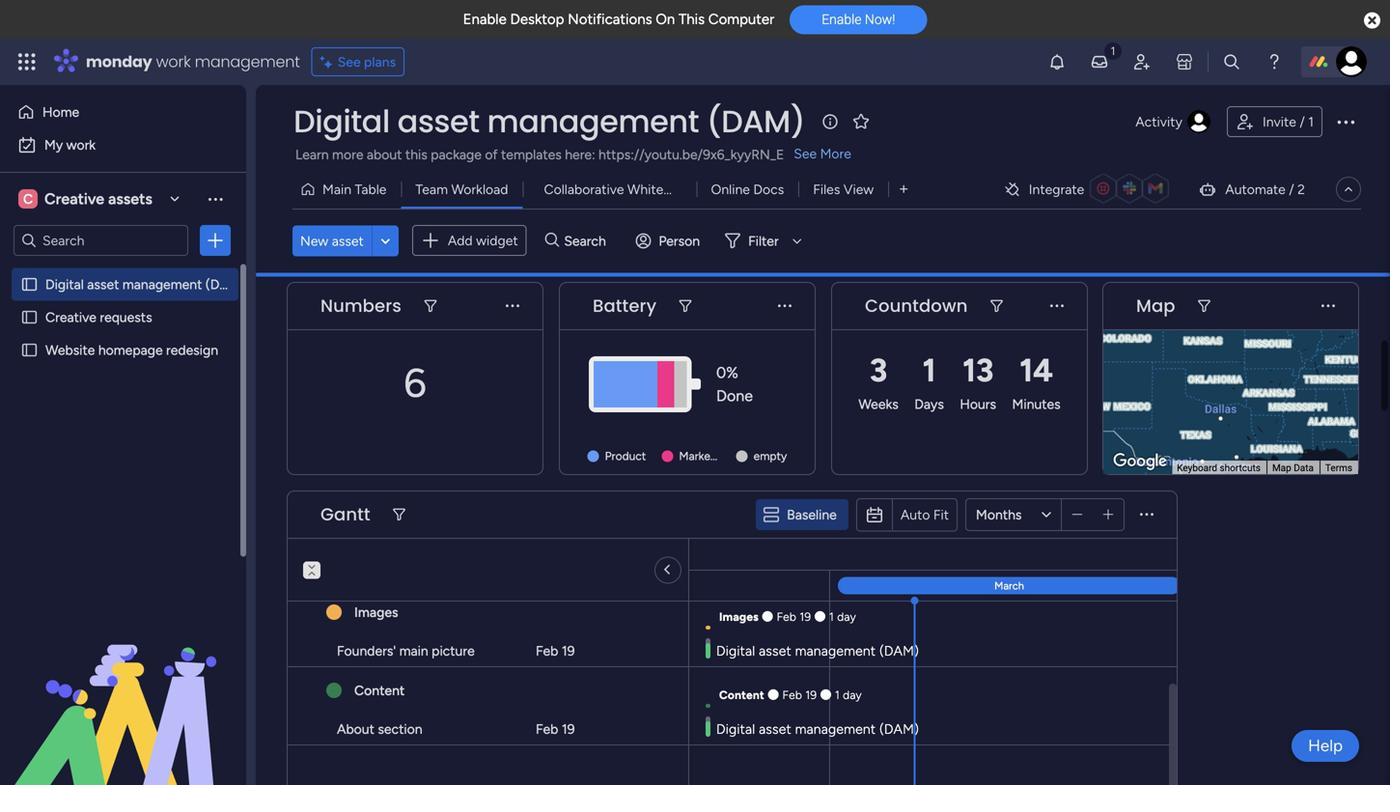 Task type: vqa. For each thing, say whether or not it's contained in the screenshot.
the left workspace
no



Task type: describe. For each thing, give the bounding box(es) containing it.
1 days
[[915, 351, 944, 412]]

collapse board header image
[[1341, 182, 1357, 197]]

website homepage redesign
[[45, 342, 218, 358]]

creative for creative assets
[[44, 190, 104, 208]]

/ for 2
[[1290, 181, 1295, 198]]

6
[[404, 359, 426, 407]]

Countdown field
[[861, 294, 973, 319]]

search everything image
[[1223, 52, 1242, 71]]

learn more about this package of templates here: https://youtu.be/9x6_kyyrn_e see more
[[296, 145, 852, 163]]

main table
[[323, 181, 387, 198]]

homepage
[[98, 342, 163, 358]]

1 inside button
[[1309, 113, 1314, 130]]

see inside button
[[338, 54, 361, 70]]

feb 19 for about section
[[536, 721, 575, 737]]

see plans button
[[312, 47, 405, 76]]

images for images
[[354, 604, 398, 621]]

0 horizontal spatial more dots image
[[778, 299, 792, 313]]

integrate
[[1029, 181, 1085, 198]]

about
[[337, 721, 375, 737]]

days
[[915, 396, 944, 412]]

workspace image
[[18, 188, 38, 210]]

keyboard shortcuts
[[1178, 462, 1261, 474]]

activity button
[[1128, 106, 1220, 137]]

numbers
[[321, 294, 402, 318]]

asset inside button
[[332, 233, 364, 249]]

my work link
[[12, 129, 235, 160]]

minutes
[[1013, 396, 1061, 412]]

home link
[[12, 97, 235, 127]]

enable for enable desktop notifications on this computer
[[463, 11, 507, 28]]

public board image for creative requests
[[20, 308, 39, 326]]

package
[[431, 146, 482, 163]]

learn
[[296, 146, 329, 163]]

1 vertical spatial digital asset management (dam)
[[45, 276, 245, 293]]

Digital asset management (DAM) field
[[289, 100, 810, 143]]

dapulse close image
[[1365, 11, 1381, 31]]

now!
[[865, 11, 896, 27]]

3 weeks
[[859, 351, 899, 412]]

desktop
[[510, 11, 564, 28]]

months
[[976, 507, 1022, 523]]

1 up content ● feb 19 ● 1 day
[[830, 610, 834, 624]]

battery
[[593, 294, 657, 318]]

enable desktop notifications on this computer
[[463, 11, 775, 28]]

collaborative whiteboard button
[[523, 174, 699, 205]]

countdown
[[865, 294, 968, 318]]

see inside the learn more about this package of templates here: https://youtu.be/9x6_kyyrn_e see more
[[794, 145, 817, 162]]

1 horizontal spatial more dots image
[[1141, 508, 1154, 522]]

show board description image
[[819, 112, 842, 131]]

files view button
[[799, 174, 889, 205]]

day for content ● feb 19 ● 1 day
[[843, 688, 862, 702]]

more
[[821, 145, 852, 162]]

on
[[656, 11, 675, 28]]

february
[[641, 579, 683, 593]]

1 horizontal spatial digital
[[294, 100, 390, 143]]

collaborative whiteboard
[[544, 181, 699, 198]]

creative requests
[[45, 309, 152, 325]]

workload
[[451, 181, 508, 198]]

docs
[[754, 181, 784, 198]]

feb 19 for founders' main picture
[[536, 643, 575, 659]]

more dots image for countdown
[[1051, 299, 1064, 313]]

activity
[[1136, 113, 1183, 130]]

main table button
[[293, 174, 401, 205]]

terms link
[[1326, 462, 1353, 474]]

workspace selection element
[[18, 187, 155, 211]]

c
[[23, 191, 33, 207]]

more dots image for numbers
[[506, 299, 520, 313]]

baseline
[[787, 507, 837, 523]]

new
[[300, 233, 329, 249]]

of
[[485, 146, 498, 163]]

Gantt field
[[316, 502, 375, 527]]

website
[[45, 342, 95, 358]]

section
[[378, 721, 423, 737]]

fit
[[934, 506, 949, 523]]

Numbers field
[[316, 294, 407, 319]]

public board image
[[20, 275, 39, 294]]

more dots image for map
[[1322, 299, 1336, 313]]

filter button
[[718, 225, 809, 256]]

automate / 2
[[1226, 181, 1306, 198]]

map data
[[1273, 462, 1314, 474]]

content ● feb 19 ● 1 day
[[720, 688, 862, 702]]

help
[[1309, 736, 1343, 756]]

map for map
[[1137, 294, 1176, 318]]

auto fit button
[[893, 499, 957, 530]]

add widget button
[[412, 225, 527, 256]]

v2 collapse down image
[[303, 555, 321, 567]]

update feed image
[[1090, 52, 1110, 71]]

v2 minus image
[[1073, 508, 1083, 522]]

templates
[[501, 146, 562, 163]]

team
[[416, 181, 448, 198]]

options image
[[206, 231, 225, 250]]

new asset button
[[293, 225, 372, 256]]

arrow down image
[[786, 229, 809, 252]]

online docs
[[711, 181, 784, 198]]

online
[[711, 181, 750, 198]]

done
[[717, 387, 753, 405]]

collaborative
[[544, 181, 624, 198]]

home option
[[12, 97, 235, 127]]

main
[[323, 181, 352, 198]]

invite / 1
[[1263, 113, 1314, 130]]

13 hours
[[960, 351, 997, 412]]

widget
[[476, 232, 518, 249]]

angle right image
[[666, 562, 670, 579]]

team workload button
[[401, 174, 523, 205]]

monday work management
[[86, 51, 300, 72]]

my work option
[[12, 129, 235, 160]]

online docs button
[[697, 174, 799, 205]]

creative for creative requests
[[45, 309, 96, 325]]

2024
[[656, 546, 688, 563]]

Map field
[[1132, 294, 1181, 319]]

3
[[870, 351, 888, 390]]

0 horizontal spatial digital
[[45, 276, 84, 293]]

0 horizontal spatial asset
[[87, 276, 119, 293]]

options image
[[1335, 110, 1358, 133]]

lottie animation image
[[0, 590, 246, 785]]

keyboard shortcuts button
[[1178, 461, 1261, 475]]

Battery field
[[588, 294, 662, 319]]



Task type: locate. For each thing, give the bounding box(es) containing it.
14 minutes
[[1013, 351, 1061, 412]]

images for images ● feb 19 ● 1 day
[[720, 610, 759, 624]]

help image
[[1265, 52, 1284, 71]]

1 vertical spatial work
[[66, 137, 96, 153]]

0 horizontal spatial more dots image
[[506, 299, 520, 313]]

/ right invite
[[1300, 113, 1305, 130]]

1 horizontal spatial map
[[1273, 462, 1292, 474]]

2 horizontal spatial more dots image
[[1322, 299, 1336, 313]]

more dots image
[[778, 299, 792, 313], [1141, 508, 1154, 522]]

1 horizontal spatial content
[[720, 688, 765, 702]]

see left more
[[794, 145, 817, 162]]

digital asset management (dam)
[[294, 100, 805, 143], [45, 276, 245, 293]]

2 public board image from the top
[[20, 341, 39, 359]]

Search field
[[559, 227, 617, 254]]

more dots image down arrow down icon at top right
[[778, 299, 792, 313]]

(dam) down options image
[[206, 276, 245, 293]]

0 horizontal spatial enable
[[463, 11, 507, 28]]

1 inside '1 days'
[[923, 351, 936, 390]]

home
[[42, 104, 79, 120]]

see plans
[[338, 54, 396, 70]]

about
[[367, 146, 402, 163]]

digital
[[294, 100, 390, 143], [45, 276, 84, 293]]

workspace options image
[[206, 189, 225, 208]]

0 vertical spatial /
[[1300, 113, 1305, 130]]

enable inside button
[[822, 11, 862, 27]]

map for map data
[[1273, 462, 1292, 474]]

3 more dots image from the left
[[1322, 299, 1336, 313]]

creative inside workspace selection element
[[44, 190, 104, 208]]

baseline button
[[756, 499, 849, 530]]

1 vertical spatial map
[[1273, 462, 1292, 474]]

invite / 1 button
[[1227, 106, 1323, 137]]

1 vertical spatial feb 19
[[536, 721, 575, 737]]

0 horizontal spatial see
[[338, 54, 361, 70]]

redesign
[[166, 342, 218, 358]]

1 horizontal spatial see
[[794, 145, 817, 162]]

map region
[[1104, 330, 1359, 474]]

table
[[355, 181, 387, 198]]

picture
[[432, 643, 475, 659]]

see more link
[[792, 144, 854, 163]]

0 vertical spatial day
[[838, 610, 857, 624]]

2 more dots image from the left
[[1051, 299, 1064, 313]]

about section
[[337, 721, 423, 737]]

select product image
[[17, 52, 37, 71]]

1 horizontal spatial enable
[[822, 11, 862, 27]]

0 vertical spatial feb 19
[[536, 643, 575, 659]]

1 horizontal spatial /
[[1300, 113, 1305, 130]]

enable for enable now!
[[822, 11, 862, 27]]

content for content ● feb 19 ● 1 day
[[720, 688, 765, 702]]

2
[[1298, 181, 1306, 198]]

1 horizontal spatial work
[[156, 51, 191, 72]]

work inside option
[[66, 137, 96, 153]]

13
[[963, 351, 994, 390]]

map
[[1137, 294, 1176, 318], [1273, 462, 1292, 474]]

digital up the more
[[294, 100, 390, 143]]

(dam) up online docs button
[[707, 100, 805, 143]]

/ for 1
[[1300, 113, 1305, 130]]

1 enable from the left
[[463, 11, 507, 28]]

0 vertical spatial creative
[[44, 190, 104, 208]]

1 image
[[1105, 40, 1122, 61]]

assets
[[108, 190, 152, 208]]

map inside button
[[1273, 462, 1292, 474]]

digital asset management (dam) up templates on the left of the page
[[294, 100, 805, 143]]

monday marketplace image
[[1175, 52, 1195, 71]]

2 vertical spatial asset
[[87, 276, 119, 293]]

1 vertical spatial (dam)
[[206, 276, 245, 293]]

work right my
[[66, 137, 96, 153]]

product
[[605, 449, 646, 463]]

asset right 'new' at the left
[[332, 233, 364, 249]]

day for images ● feb 19 ● 1 day
[[838, 610, 857, 624]]

Search in workspace field
[[41, 229, 161, 252]]

asset up creative requests
[[87, 276, 119, 293]]

public board image down public board icon
[[20, 308, 39, 326]]

1 vertical spatial creative
[[45, 309, 96, 325]]

images ● feb 19 ● 1 day
[[720, 610, 857, 624]]

1 public board image from the top
[[20, 308, 39, 326]]

more dots image right v2 plus image on the right of the page
[[1141, 508, 1154, 522]]

content down images ● feb 19 ● 1 day
[[720, 688, 765, 702]]

notifications
[[568, 11, 652, 28]]

content for content
[[354, 682, 405, 699]]

images up founders'
[[354, 604, 398, 621]]

0 vertical spatial asset
[[398, 100, 480, 143]]

1 vertical spatial digital
[[45, 276, 84, 293]]

hours
[[960, 396, 997, 412]]

0% done
[[717, 363, 753, 405]]

integrate button
[[996, 169, 1183, 210]]

1 horizontal spatial images
[[720, 610, 759, 624]]

0 horizontal spatial map
[[1137, 294, 1176, 318]]

march
[[995, 579, 1025, 593]]

data
[[1294, 462, 1314, 474]]

1 down images ● feb 19 ● 1 day
[[835, 688, 840, 702]]

1 up days
[[923, 351, 936, 390]]

option
[[0, 267, 246, 271]]

enable left now!
[[822, 11, 862, 27]]

2 horizontal spatial asset
[[398, 100, 480, 143]]

(dam)
[[707, 100, 805, 143], [206, 276, 245, 293]]

weeks
[[859, 396, 899, 412]]

0 vertical spatial (dam)
[[707, 100, 805, 143]]

gantt
[[321, 502, 371, 527]]

john smith image
[[1337, 46, 1368, 77]]

monday
[[86, 51, 152, 72]]

1 right invite
[[1309, 113, 1314, 130]]

new asset
[[300, 233, 364, 249]]

v2 search image
[[545, 230, 559, 252]]

auto fit
[[901, 506, 949, 523]]

map inside field
[[1137, 294, 1176, 318]]

1 more dots image from the left
[[506, 299, 520, 313]]

1 feb 19 from the top
[[536, 643, 575, 659]]

enable now!
[[822, 11, 896, 27]]

public board image left "website"
[[20, 341, 39, 359]]

management
[[195, 51, 300, 72], [487, 100, 699, 143], [122, 276, 202, 293]]

digital asset management (dam) up requests in the left of the page
[[45, 276, 245, 293]]

0 vertical spatial digital
[[294, 100, 390, 143]]

2 feb 19 from the top
[[536, 721, 575, 737]]

plans
[[364, 54, 396, 70]]

team workload
[[416, 181, 508, 198]]

https://youtu.be/9x6_kyyrn_e
[[599, 146, 784, 163]]

view
[[844, 181, 874, 198]]

v2 plus image
[[1104, 508, 1114, 522]]

public board image for website homepage redesign
[[20, 341, 39, 359]]

●
[[762, 610, 774, 624], [815, 610, 826, 624], [768, 688, 780, 702], [820, 688, 832, 702]]

notifications image
[[1048, 52, 1067, 71]]

work right the monday
[[156, 51, 191, 72]]

1 horizontal spatial asset
[[332, 233, 364, 249]]

invite members image
[[1133, 52, 1152, 71]]

1 vertical spatial day
[[843, 688, 862, 702]]

/ inside button
[[1300, 113, 1305, 130]]

add widget
[[448, 232, 518, 249]]

founders'
[[337, 643, 396, 659]]

enable left "desktop"
[[463, 11, 507, 28]]

my
[[44, 137, 63, 153]]

0 horizontal spatial images
[[354, 604, 398, 621]]

digital right public board icon
[[45, 276, 84, 293]]

1 vertical spatial management
[[487, 100, 699, 143]]

14
[[1020, 351, 1054, 390]]

list box containing digital asset management (dam)
[[0, 264, 246, 627]]

more
[[332, 146, 364, 163]]

0 horizontal spatial (dam)
[[206, 276, 245, 293]]

terms
[[1326, 462, 1353, 474]]

list box
[[0, 264, 246, 627]]

marketing
[[679, 449, 731, 463]]

0 vertical spatial map
[[1137, 294, 1176, 318]]

add to favorites image
[[852, 112, 871, 131]]

1 horizontal spatial digital asset management (dam)
[[294, 100, 805, 143]]

creative up "website"
[[45, 309, 96, 325]]

0 horizontal spatial /
[[1290, 181, 1295, 198]]

requests
[[100, 309, 152, 325]]

1 horizontal spatial more dots image
[[1051, 299, 1064, 313]]

see
[[338, 54, 361, 70], [794, 145, 817, 162]]

angle down image
[[381, 233, 390, 248]]

0 vertical spatial work
[[156, 51, 191, 72]]

images up content ● feb 19 ● 1 day
[[720, 610, 759, 624]]

enable now! button
[[790, 5, 927, 34]]

work for my
[[66, 137, 96, 153]]

creative right "workspace" image
[[44, 190, 104, 208]]

see left plans
[[338, 54, 361, 70]]

founders' main picture
[[337, 643, 475, 659]]

0 vertical spatial management
[[195, 51, 300, 72]]

0%
[[717, 363, 739, 382]]

0 horizontal spatial content
[[354, 682, 405, 699]]

1 vertical spatial more dots image
[[1141, 508, 1154, 522]]

1 vertical spatial asset
[[332, 233, 364, 249]]

public board image
[[20, 308, 39, 326], [20, 341, 39, 359]]

more dots image
[[506, 299, 520, 313], [1051, 299, 1064, 313], [1322, 299, 1336, 313]]

2 enable from the left
[[822, 11, 862, 27]]

2 vertical spatial management
[[122, 276, 202, 293]]

person
[[659, 233, 700, 249]]

shortcuts
[[1220, 462, 1261, 474]]

0 vertical spatial see
[[338, 54, 361, 70]]

help button
[[1292, 730, 1360, 762]]

work for monday
[[156, 51, 191, 72]]

invite
[[1263, 113, 1297, 130]]

v2 collapse up image
[[303, 568, 321, 581]]

1 vertical spatial public board image
[[20, 341, 39, 359]]

empty
[[754, 449, 787, 463]]

asset up package
[[398, 100, 480, 143]]

this
[[406, 146, 428, 163]]

lottie animation element
[[0, 590, 246, 785]]

content up about section
[[354, 682, 405, 699]]

creative assets
[[44, 190, 152, 208]]

asset
[[398, 100, 480, 143], [332, 233, 364, 249], [87, 276, 119, 293]]

1 vertical spatial /
[[1290, 181, 1295, 198]]

0 horizontal spatial digital asset management (dam)
[[45, 276, 245, 293]]

1 horizontal spatial (dam)
[[707, 100, 805, 143]]

my work
[[44, 137, 96, 153]]

0 vertical spatial more dots image
[[778, 299, 792, 313]]

0 horizontal spatial work
[[66, 137, 96, 153]]

0 vertical spatial public board image
[[20, 308, 39, 326]]

1 vertical spatial see
[[794, 145, 817, 162]]

this
[[679, 11, 705, 28]]

here:
[[565, 146, 596, 163]]

management inside list box
[[122, 276, 202, 293]]

whiteboard
[[628, 181, 699, 198]]

files
[[813, 181, 841, 198]]

add
[[448, 232, 473, 249]]

0 vertical spatial digital asset management (dam)
[[294, 100, 805, 143]]

computer
[[709, 11, 775, 28]]

/ left 2
[[1290, 181, 1295, 198]]

content
[[354, 682, 405, 699], [720, 688, 765, 702]]

files view
[[813, 181, 874, 198]]

add view image
[[900, 182, 908, 196]]



